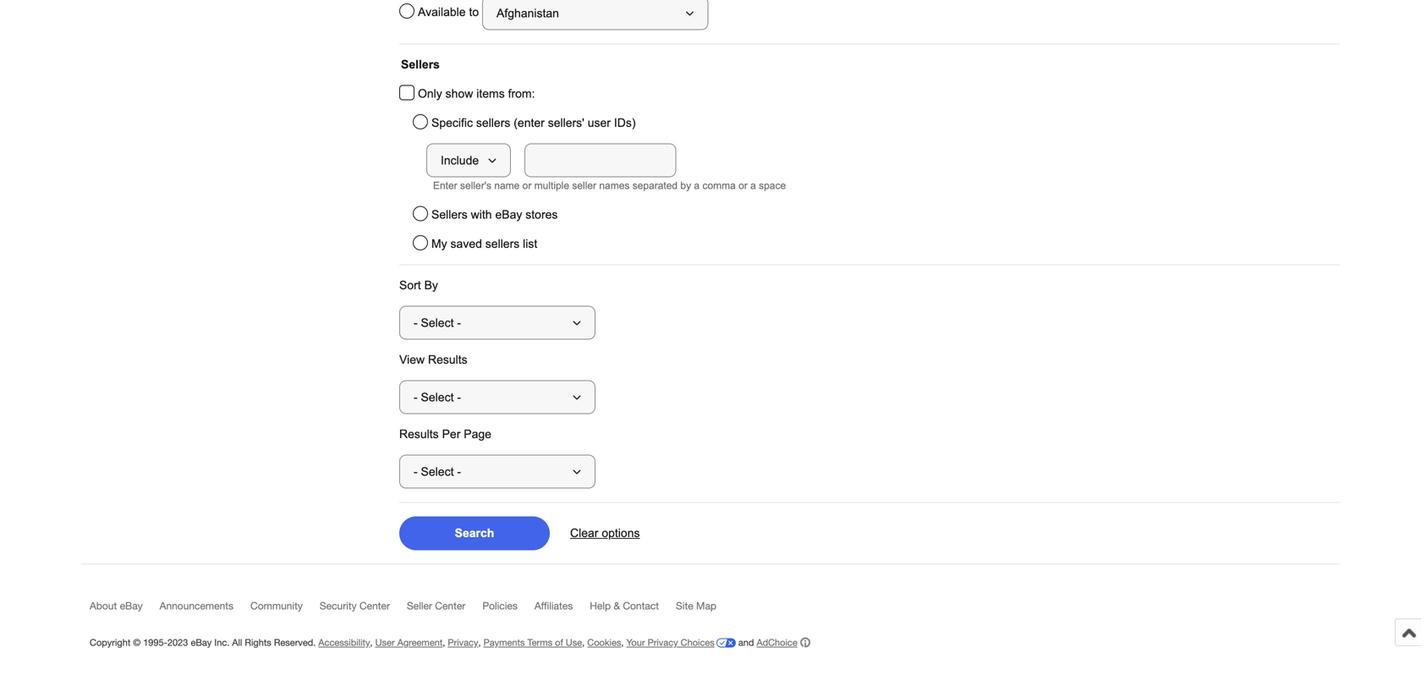 Task type: vqa. For each thing, say whether or not it's contained in the screenshot.
Only
yes



Task type: describe. For each thing, give the bounding box(es) containing it.
sellers'
[[548, 116, 585, 129]]

use
[[566, 637, 582, 648]]

from:
[[508, 87, 535, 100]]

and
[[739, 637, 754, 648]]

sort
[[399, 279, 421, 292]]

0 vertical spatial ebay
[[496, 208, 523, 221]]

affiliates
[[535, 600, 573, 612]]

site map
[[676, 600, 717, 612]]

terms
[[528, 637, 553, 648]]

4 , from the left
[[582, 637, 585, 648]]

1 vertical spatial sellers
[[486, 237, 520, 251]]

&
[[614, 600, 620, 612]]

sort by
[[399, 279, 438, 292]]

(enter
[[514, 116, 545, 129]]

to
[[469, 6, 479, 19]]

available
[[418, 6, 466, 19]]

your privacy choices link
[[627, 637, 736, 648]]

by
[[425, 279, 438, 292]]

2 privacy from the left
[[648, 637, 678, 648]]

affiliates link
[[535, 600, 590, 620]]

contact
[[623, 600, 659, 612]]

items
[[477, 87, 505, 100]]

view
[[399, 353, 425, 366]]

privacy link
[[448, 637, 479, 648]]

clear options link
[[570, 527, 640, 540]]

adchoice link
[[757, 637, 811, 648]]

adchoice
[[757, 637, 798, 648]]

all
[[232, 637, 242, 648]]

1 , from the left
[[370, 637, 373, 648]]

clear options
[[570, 527, 640, 540]]

and adchoice
[[736, 637, 798, 648]]

enter
[[433, 180, 458, 191]]

seller center
[[407, 600, 466, 612]]

search button
[[399, 517, 550, 551]]

only
[[418, 87, 442, 100]]

©
[[133, 637, 141, 648]]

announcements link
[[160, 600, 251, 620]]

copyright
[[90, 637, 131, 648]]

help & contact link
[[590, 600, 676, 620]]

security
[[320, 600, 357, 612]]

page
[[464, 428, 492, 441]]

help
[[590, 600, 611, 612]]

cookies link
[[588, 637, 622, 648]]

seller center link
[[407, 600, 483, 620]]

view results
[[399, 353, 468, 366]]

help & contact
[[590, 600, 659, 612]]

2023
[[168, 637, 188, 648]]

cookies
[[588, 637, 622, 648]]

user
[[375, 637, 395, 648]]

per
[[442, 428, 461, 441]]

3 , from the left
[[479, 637, 481, 648]]

space
[[759, 180, 786, 191]]

payments
[[484, 637, 525, 648]]

policies link
[[483, 600, 535, 620]]

about ebay link
[[90, 600, 160, 620]]

copyright © 1995-2023 ebay inc. all rights reserved. accessibility , user agreement , privacy , payments terms of use , cookies , your privacy choices
[[90, 637, 715, 648]]

clear
[[570, 527, 599, 540]]

specific
[[432, 116, 473, 129]]

options
[[602, 527, 640, 540]]

comma
[[703, 180, 736, 191]]

center for seller center
[[435, 600, 466, 612]]

results per page
[[399, 428, 492, 441]]

list
[[523, 237, 538, 251]]

1 privacy from the left
[[448, 637, 479, 648]]

about
[[90, 600, 117, 612]]

about ebay
[[90, 600, 143, 612]]

1 a from the left
[[694, 180, 700, 191]]

2 vertical spatial ebay
[[191, 637, 212, 648]]

search
[[455, 527, 495, 540]]

payments terms of use link
[[484, 637, 582, 648]]



Task type: locate. For each thing, give the bounding box(es) containing it.
map
[[697, 600, 717, 612]]

2 or from the left
[[739, 180, 748, 191]]

my
[[432, 237, 447, 251]]

1995-
[[143, 637, 168, 648]]

a left space
[[751, 180, 756, 191]]

2 a from the left
[[751, 180, 756, 191]]

,
[[370, 637, 373, 648], [443, 637, 445, 648], [479, 637, 481, 648], [582, 637, 585, 648], [622, 637, 624, 648]]

0 horizontal spatial privacy
[[448, 637, 479, 648]]

specific sellers (enter sellers' user ids)
[[432, 116, 636, 129]]

site map link
[[676, 600, 734, 620]]

only show items from:
[[418, 87, 535, 100]]

ids)
[[614, 116, 636, 129]]

center right seller
[[435, 600, 466, 612]]

separated
[[633, 180, 678, 191]]

or right name
[[523, 180, 532, 191]]

5 , from the left
[[622, 637, 624, 648]]

0 vertical spatial sellers
[[476, 116, 511, 129]]

sellers for sellers with ebay stores
[[432, 208, 468, 221]]

1 or from the left
[[523, 180, 532, 191]]

seller's
[[460, 180, 492, 191]]

ebay left inc.
[[191, 637, 212, 648]]

of
[[555, 637, 563, 648]]

sellers
[[401, 58, 440, 71], [432, 208, 468, 221]]

1 horizontal spatial or
[[739, 180, 748, 191]]

center
[[360, 600, 390, 612], [435, 600, 466, 612]]

1 vertical spatial results
[[399, 428, 439, 441]]

center for security center
[[360, 600, 390, 612]]

security center
[[320, 600, 390, 612]]

0 horizontal spatial a
[[694, 180, 700, 191]]

or right comma
[[739, 180, 748, 191]]

sellers with ebay stores
[[432, 208, 558, 221]]

choices
[[681, 637, 715, 648]]

sellers up only
[[401, 58, 440, 71]]

sellers down items
[[476, 116, 511, 129]]

or
[[523, 180, 532, 191], [739, 180, 748, 191]]

ebay inside about ebay link
[[120, 600, 143, 612]]

user
[[588, 116, 611, 129]]

community link
[[251, 600, 320, 620]]

0 horizontal spatial center
[[360, 600, 390, 612]]

0 vertical spatial results
[[428, 353, 468, 366]]

reserved.
[[274, 637, 316, 648]]

, left privacy link
[[443, 637, 445, 648]]

1 center from the left
[[360, 600, 390, 612]]

sellers down 'enter'
[[432, 208, 468, 221]]

0 horizontal spatial ebay
[[120, 600, 143, 612]]

ebay right with
[[496, 208, 523, 221]]

seller
[[407, 600, 432, 612]]

results
[[428, 353, 468, 366], [399, 428, 439, 441]]

show
[[446, 87, 473, 100]]

1 horizontal spatial privacy
[[648, 637, 678, 648]]

results right 'view'
[[428, 353, 468, 366]]

stores
[[526, 208, 558, 221]]

Seller ID text field
[[525, 143, 677, 177]]

ebay right about
[[120, 600, 143, 612]]

results left per
[[399, 428, 439, 441]]

community
[[251, 600, 303, 612]]

multiple
[[535, 180, 570, 191]]

, left cookies link on the left of the page
[[582, 637, 585, 648]]

accessibility link
[[319, 637, 370, 648]]

0 horizontal spatial or
[[523, 180, 532, 191]]

a right by
[[694, 180, 700, 191]]

privacy right the your
[[648, 637, 678, 648]]

inc.
[[214, 637, 230, 648]]

my saved sellers list
[[432, 237, 538, 251]]

, left the your
[[622, 637, 624, 648]]

1 vertical spatial sellers
[[432, 208, 468, 221]]

accessibility
[[319, 637, 370, 648]]

user agreement link
[[375, 637, 443, 648]]

0 vertical spatial sellers
[[401, 58, 440, 71]]

policies
[[483, 600, 518, 612]]

names
[[600, 180, 630, 191]]

a
[[694, 180, 700, 191], [751, 180, 756, 191]]

by
[[681, 180, 692, 191]]

available to
[[418, 6, 482, 19]]

1 horizontal spatial center
[[435, 600, 466, 612]]

agreement
[[398, 637, 443, 648]]

, left user
[[370, 637, 373, 648]]

enter seller's name or multiple seller names separated by a comma or a space
[[433, 180, 786, 191]]

1 vertical spatial ebay
[[120, 600, 143, 612]]

1 horizontal spatial ebay
[[191, 637, 212, 648]]

your
[[627, 637, 645, 648]]

sellers
[[476, 116, 511, 129], [486, 237, 520, 251]]

center right security
[[360, 600, 390, 612]]

sellers for sellers
[[401, 58, 440, 71]]

with
[[471, 208, 492, 221]]

name
[[495, 180, 520, 191]]

2 , from the left
[[443, 637, 445, 648]]

privacy
[[448, 637, 479, 648], [648, 637, 678, 648]]

saved
[[451, 237, 482, 251]]

2 center from the left
[[435, 600, 466, 612]]

security center link
[[320, 600, 407, 620]]

2 horizontal spatial ebay
[[496, 208, 523, 221]]

sellers left list
[[486, 237, 520, 251]]

seller
[[572, 180, 597, 191]]

ebay
[[496, 208, 523, 221], [120, 600, 143, 612], [191, 637, 212, 648]]

privacy down seller center link
[[448, 637, 479, 648]]

site
[[676, 600, 694, 612]]

1 horizontal spatial a
[[751, 180, 756, 191]]

announcements
[[160, 600, 234, 612]]

rights
[[245, 637, 272, 648]]

, left payments
[[479, 637, 481, 648]]



